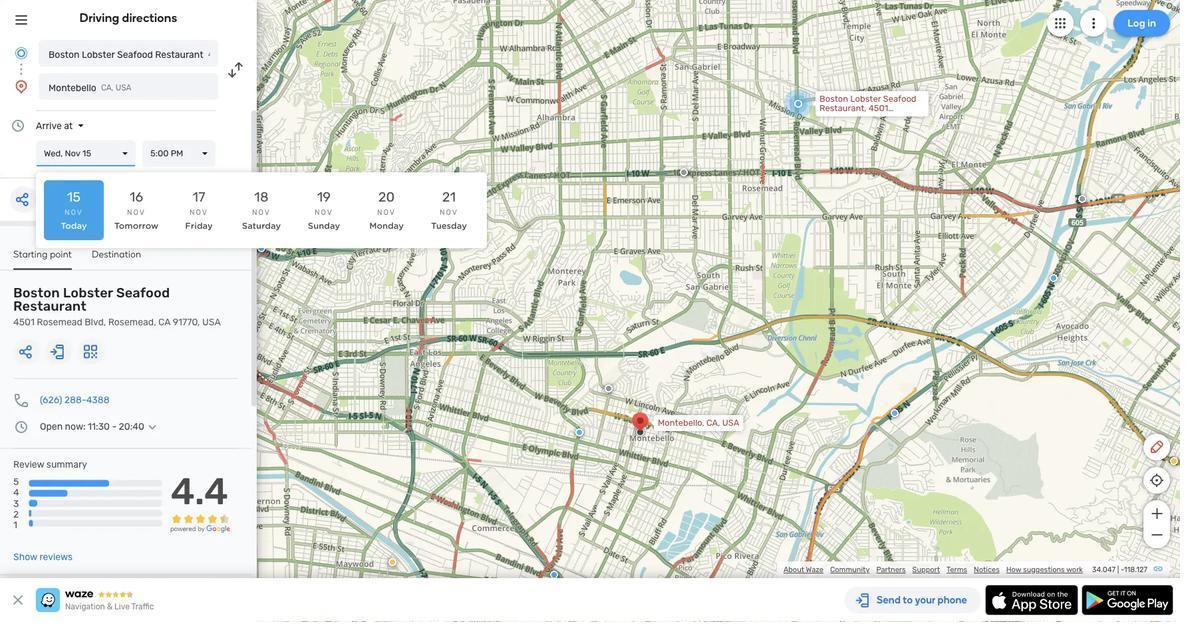 Task type: describe. For each thing, give the bounding box(es) containing it.
now:
[[65, 421, 86, 432]]

reviews
[[40, 552, 73, 563]]

18
[[254, 189, 269, 205]]

arrive
[[36, 120, 62, 131]]

(626) 288-4388 link
[[40, 395, 110, 406]]

friday
[[185, 221, 213, 231]]

15 inside list box
[[82, 148, 91, 159]]

open now: 11:30 - 20:40 button
[[40, 421, 160, 432]]

about
[[784, 565, 805, 574]]

ca, for montebello,
[[707, 418, 720, 428]]

boston lobster seafood restaurant button
[[39, 40, 218, 67]]

lobster for boston lobster seafood restaurant
[[82, 49, 115, 60]]

notices
[[974, 565, 1000, 574]]

wed, nov 15
[[44, 148, 91, 159]]

2
[[13, 509, 19, 520]]

location image
[[13, 79, 29, 95]]

summary
[[46, 459, 87, 470]]

chevron down image
[[144, 422, 160, 432]]

work
[[1067, 565, 1083, 574]]

link image
[[1153, 564, 1164, 574]]

wed,
[[44, 148, 63, 159]]

nov for 20
[[377, 208, 396, 217]]

seafood for boston lobster seafood restaurant 4501 rosemead blvd, rosemead, ca 91770, usa
[[116, 285, 170, 301]]

20 nov monday
[[369, 189, 404, 231]]

18 option
[[232, 180, 291, 240]]

nov for 15
[[65, 208, 83, 217]]

notices link
[[974, 565, 1000, 574]]

34.047 | -118.127
[[1093, 565, 1148, 574]]

call image
[[13, 392, 29, 408]]

usa for montebello,
[[723, 418, 740, 428]]

community link
[[831, 565, 870, 574]]

21 option
[[419, 180, 479, 240]]

4.4
[[171, 469, 229, 514]]

19 nov sunday
[[308, 189, 340, 231]]

blvd,
[[85, 317, 106, 328]]

21
[[442, 189, 456, 205]]

restaurant for boston lobster seafood restaurant 4501 rosemead blvd, rosemead, ca 91770, usa
[[13, 298, 86, 314]]

18 nov saturday
[[242, 189, 281, 231]]

nov for 16
[[127, 208, 146, 217]]

20
[[379, 189, 395, 205]]

ca
[[158, 317, 171, 328]]

about waze link
[[784, 565, 824, 574]]

boston for boston lobster seafood restaurant
[[49, 49, 80, 60]]

1 horizontal spatial accident image
[[680, 168, 688, 176]]

usa for montebello
[[116, 83, 131, 93]]

0 vertical spatial clock image
[[10, 118, 26, 134]]

(626)
[[40, 395, 62, 406]]

11:30
[[88, 421, 110, 432]]

terms
[[947, 565, 968, 574]]

&
[[107, 602, 113, 612]]

rosemead,
[[108, 317, 156, 328]]

live
[[115, 602, 130, 612]]

16 nov tomorrow
[[114, 189, 158, 231]]

at
[[64, 120, 73, 131]]

4388
[[86, 395, 110, 406]]

terms link
[[947, 565, 968, 574]]

community
[[831, 565, 870, 574]]

arrive at
[[36, 120, 73, 131]]

nov for 21
[[440, 208, 459, 217]]

review summary
[[13, 459, 87, 470]]

19
[[317, 189, 331, 205]]

boston for boston lobster seafood restaurant 4501 rosemead blvd, rosemead, ca 91770, usa
[[13, 285, 60, 301]]

suggestions
[[1024, 565, 1065, 574]]

17
[[193, 189, 205, 205]]

pm
[[171, 148, 183, 159]]

21 nov tuesday
[[431, 189, 467, 231]]

waze
[[806, 565, 824, 574]]

16 option
[[106, 180, 166, 240]]

288-
[[64, 395, 86, 406]]

19 option
[[294, 180, 354, 240]]

navigation & live traffic
[[65, 602, 154, 612]]

destination
[[92, 248, 141, 260]]

restaurant for boston lobster seafood restaurant
[[155, 49, 203, 60]]

5 4 3 2 1
[[13, 477, 19, 530]]

driving
[[80, 11, 119, 25]]

starting point
[[13, 248, 72, 260]]

montebello ca, usa
[[49, 82, 131, 93]]

4
[[13, 487, 19, 498]]

wed, nov 15 list box
[[36, 140, 136, 167]]

show reviews
[[13, 552, 73, 563]]

zoom out image
[[1149, 527, 1166, 543]]

traffic
[[131, 602, 154, 612]]

118.127
[[1125, 565, 1148, 574]]

navigation
[[65, 602, 105, 612]]

nov for 19
[[315, 208, 333, 217]]

|
[[1118, 565, 1120, 574]]

how suggestions work link
[[1007, 565, 1083, 574]]

support link
[[913, 565, 940, 574]]

20:40
[[119, 421, 144, 432]]

seafood for boston lobster seafood restaurant
[[117, 49, 153, 60]]



Task type: vqa. For each thing, say whether or not it's contained in the screenshot.
Community
yes



Task type: locate. For each thing, give the bounding box(es) containing it.
monday
[[369, 221, 404, 231]]

police image
[[891, 409, 899, 417]]

montebello
[[49, 82, 96, 93]]

saturday
[[242, 221, 281, 231]]

0 horizontal spatial ca,
[[101, 83, 114, 93]]

nov inside 15 nov today
[[65, 208, 83, 217]]

34.047
[[1093, 565, 1116, 574]]

ca, right montebello,
[[707, 418, 720, 428]]

1 horizontal spatial hazard image
[[1171, 457, 1179, 465]]

5
[[13, 477, 19, 488]]

usa right 91770,
[[202, 317, 221, 328]]

ca, for montebello
[[101, 83, 114, 93]]

0 horizontal spatial usa
[[116, 83, 131, 93]]

clock image
[[10, 118, 26, 134], [13, 419, 29, 435]]

usa right montebello,
[[723, 418, 740, 428]]

0 horizontal spatial 15
[[67, 189, 81, 205]]

restaurant inside boston lobster seafood restaurant 4501 rosemead blvd, rosemead, ca 91770, usa
[[13, 298, 86, 314]]

2 vertical spatial usa
[[723, 418, 740, 428]]

0 vertical spatial hazard image
[[1171, 457, 1179, 465]]

0 vertical spatial usa
[[116, 83, 131, 93]]

montebello, ca, usa
[[658, 418, 740, 428]]

restaurant up rosemead
[[13, 298, 86, 314]]

1 horizontal spatial usa
[[202, 317, 221, 328]]

zoom in image
[[1149, 506, 1166, 522]]

0 horizontal spatial -
[[112, 421, 117, 432]]

restaurant
[[155, 49, 203, 60], [13, 298, 86, 314]]

lobster up blvd,
[[63, 285, 113, 301]]

seafood down driving directions
[[117, 49, 153, 60]]

seafood
[[117, 49, 153, 60], [116, 285, 170, 301]]

destination button
[[92, 248, 141, 269]]

clock image left arrive
[[10, 118, 26, 134]]

2 horizontal spatial accident image
[[1079, 195, 1087, 203]]

restaurant inside button
[[155, 49, 203, 60]]

0 vertical spatial -
[[112, 421, 117, 432]]

1 vertical spatial lobster
[[63, 285, 113, 301]]

boston inside boston lobster seafood restaurant 4501 rosemead blvd, rosemead, ca 91770, usa
[[13, 285, 60, 301]]

directions
[[122, 11, 177, 25]]

accident image
[[680, 168, 688, 176], [1079, 195, 1087, 203], [605, 385, 613, 393]]

2 vertical spatial accident image
[[605, 385, 613, 393]]

1 vertical spatial 15
[[67, 189, 81, 205]]

4501
[[13, 317, 35, 328]]

nov inside the 21 nov tuesday
[[440, 208, 459, 217]]

nov right wed,
[[65, 148, 80, 159]]

nov for 17
[[190, 208, 208, 217]]

0 vertical spatial 15
[[82, 148, 91, 159]]

tomorrow
[[114, 221, 158, 231]]

about waze community partners support terms notices how suggestions work
[[784, 565, 1083, 574]]

5:00 pm list box
[[142, 140, 216, 167]]

17 option
[[169, 180, 229, 240]]

x image
[[10, 592, 26, 608]]

ca, right montebello
[[101, 83, 114, 93]]

rosemead
[[37, 317, 82, 328]]

nov inside 18 nov saturday
[[252, 208, 271, 217]]

boston lobster seafood restaurant
[[49, 49, 203, 60]]

1 vertical spatial accident image
[[1079, 195, 1087, 203]]

today
[[61, 221, 87, 231]]

lobster for boston lobster seafood restaurant 4501 rosemead blvd, rosemead, ca 91770, usa
[[63, 285, 113, 301]]

1 vertical spatial clock image
[[13, 419, 29, 435]]

partners link
[[877, 565, 906, 574]]

boston up 4501
[[13, 285, 60, 301]]

15 right wed,
[[82, 148, 91, 159]]

2 horizontal spatial usa
[[723, 418, 740, 428]]

boston inside button
[[49, 49, 80, 60]]

3
[[13, 498, 19, 509]]

police image
[[258, 244, 266, 252], [1050, 274, 1058, 282], [576, 429, 584, 437], [550, 571, 558, 579]]

point
[[50, 248, 72, 260]]

1 vertical spatial ca,
[[707, 418, 720, 428]]

montebello,
[[658, 418, 705, 428]]

0 vertical spatial lobster
[[82, 49, 115, 60]]

1
[[13, 519, 17, 530]]

nov inside 20 nov monday
[[377, 208, 396, 217]]

nov for wed,
[[65, 148, 80, 159]]

nov up 'tuesday'
[[440, 208, 459, 217]]

support
[[913, 565, 940, 574]]

driving directions
[[80, 11, 177, 25]]

0 vertical spatial boston
[[49, 49, 80, 60]]

17 nov friday
[[185, 189, 213, 231]]

partners
[[877, 565, 906, 574]]

seafood up 'rosemead,'
[[116, 285, 170, 301]]

usa down the boston lobster seafood restaurant
[[116, 83, 131, 93]]

(626) 288-4388
[[40, 395, 110, 406]]

0 horizontal spatial hazard image
[[389, 558, 397, 566]]

1 vertical spatial boston
[[13, 285, 60, 301]]

1 horizontal spatial -
[[1121, 565, 1125, 574]]

1 horizontal spatial 15
[[82, 148, 91, 159]]

nov inside 17 nov friday
[[190, 208, 208, 217]]

sunday
[[308, 221, 340, 231]]

show
[[13, 552, 37, 563]]

nov up sunday
[[315, 208, 333, 217]]

1 vertical spatial hazard image
[[389, 558, 397, 566]]

nov up the friday
[[190, 208, 208, 217]]

nov up the today
[[65, 208, 83, 217]]

pencil image
[[1149, 439, 1165, 455]]

boston lobster seafood restaurant 4501 rosemead blvd, rosemead, ca 91770, usa
[[13, 285, 221, 328]]

review
[[13, 459, 44, 470]]

hazard image
[[1171, 457, 1179, 465], [389, 558, 397, 566]]

usa
[[116, 83, 131, 93], [202, 317, 221, 328], [723, 418, 740, 428]]

lobster
[[82, 49, 115, 60], [63, 285, 113, 301]]

nov inside 16 nov tomorrow
[[127, 208, 146, 217]]

seafood inside boston lobster seafood restaurant 4501 rosemead blvd, rosemead, ca 91770, usa
[[116, 285, 170, 301]]

5:00
[[150, 148, 169, 159]]

0 horizontal spatial accident image
[[605, 385, 613, 393]]

-
[[112, 421, 117, 432], [1121, 565, 1125, 574]]

15 nov today
[[61, 189, 87, 231]]

0 vertical spatial restaurant
[[155, 49, 203, 60]]

restaurant down 'directions'
[[155, 49, 203, 60]]

ca, inside montebello ca, usa
[[101, 83, 114, 93]]

91770,
[[173, 317, 200, 328]]

0 vertical spatial ca,
[[101, 83, 114, 93]]

1 vertical spatial usa
[[202, 317, 221, 328]]

current location image
[[13, 45, 29, 61]]

open now: 11:30 - 20:40
[[40, 421, 144, 432]]

lobster inside button
[[82, 49, 115, 60]]

- right the 11:30
[[112, 421, 117, 432]]

20 option
[[357, 180, 417, 240]]

seafood inside button
[[117, 49, 153, 60]]

usa inside montebello ca, usa
[[116, 83, 131, 93]]

1 vertical spatial -
[[1121, 565, 1125, 574]]

nov inside list box
[[65, 148, 80, 159]]

1 horizontal spatial ca,
[[707, 418, 720, 428]]

15 inside 15 nov today
[[67, 189, 81, 205]]

tuesday
[[431, 221, 467, 231]]

15 option
[[44, 180, 104, 240]]

how
[[1007, 565, 1022, 574]]

starting point button
[[13, 248, 72, 270]]

lobster inside boston lobster seafood restaurant 4501 rosemead blvd, rosemead, ca 91770, usa
[[63, 285, 113, 301]]

16
[[130, 189, 143, 205]]

nov up tomorrow on the top left of the page
[[127, 208, 146, 217]]

0 vertical spatial accident image
[[680, 168, 688, 176]]

nov inside 19 nov sunday
[[315, 208, 333, 217]]

5:00 pm
[[150, 148, 183, 159]]

boston up montebello
[[49, 49, 80, 60]]

0 horizontal spatial restaurant
[[13, 298, 86, 314]]

nov for 18
[[252, 208, 271, 217]]

1 horizontal spatial restaurant
[[155, 49, 203, 60]]

- right |
[[1121, 565, 1125, 574]]

1 vertical spatial restaurant
[[13, 298, 86, 314]]

15 up the today
[[67, 189, 81, 205]]

nov up "saturday"
[[252, 208, 271, 217]]

open
[[40, 421, 63, 432]]

clock image down call image
[[13, 419, 29, 435]]

0 vertical spatial seafood
[[117, 49, 153, 60]]

usa inside boston lobster seafood restaurant 4501 rosemead blvd, rosemead, ca 91770, usa
[[202, 317, 221, 328]]

starting
[[13, 248, 48, 260]]

15
[[82, 148, 91, 159], [67, 189, 81, 205]]

1 vertical spatial seafood
[[116, 285, 170, 301]]

lobster up montebello ca, usa
[[82, 49, 115, 60]]

nov up the monday
[[377, 208, 396, 217]]



